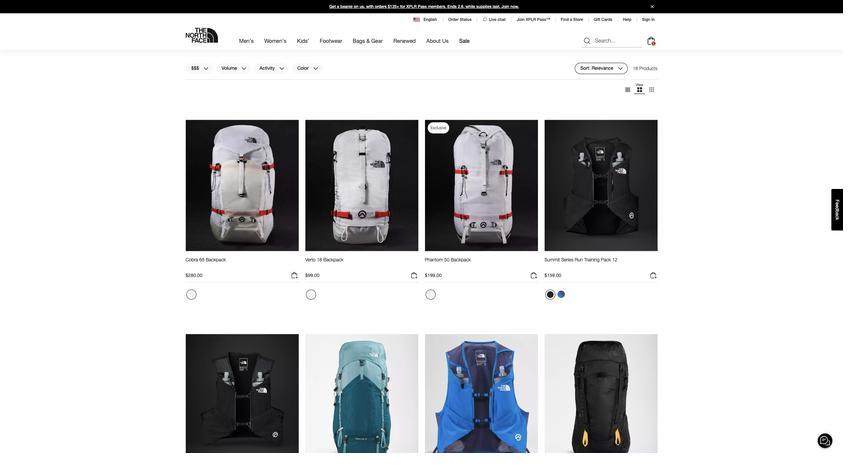 Task type: locate. For each thing, give the bounding box(es) containing it.
trail lite 50 backpack for first trail lite 50 backpack image from left
[[305, 43, 350, 48]]

2 tnf white/raw undyed image from the left
[[308, 292, 314, 298]]

on
[[354, 4, 359, 9]]

1 horizontal spatial tnf black/asphalt grey radio
[[556, 75, 567, 86]]

tnf white/raw undyed radio down $99.00
[[306, 290, 316, 300]]

backpack down "women's trail lite 50 backpack" image
[[469, 43, 489, 48]]

women's trail lite 65 backpack image
[[305, 334, 419, 454]]

trail lite 50 backpack button up sort:
[[545, 43, 589, 55]]

trail lite 50 backpack image
[[305, 0, 419, 37], [545, 0, 658, 37]]

tnf white/raw undyed image
[[428, 292, 434, 298]]

2 trail lite 50 backpack image from the left
[[545, 0, 658, 37]]

color button
[[292, 63, 323, 74]]

lite inside 'button'
[[454, 43, 461, 48]]

footwear
[[320, 38, 342, 44]]

gift
[[594, 17, 601, 22]]

volume
[[222, 65, 237, 71]]

tnf white/raw undyed image down $99.00
[[308, 292, 314, 298]]

us
[[442, 38, 449, 44]]

1 tnf white/raw undyed image from the left
[[188, 292, 195, 298]]

2 horizontal spatial a
[[835, 213, 841, 216]]

tnf black/asphalt grey image
[[558, 77, 565, 84], [308, 77, 314, 84]]

trail lite 50 backpack for first trail lite 50 backpack image from the right
[[545, 43, 589, 48]]

cave blue/optic blue image
[[558, 291, 565, 298]]

50 right phantom
[[445, 257, 450, 263]]

tnf white/raw undyed radio for $199.00
[[426, 290, 436, 300]]

phantom 50 backpack button
[[425, 257, 471, 269]]

chat
[[498, 17, 506, 22]]

bags & gear link
[[353, 32, 383, 50]]

trail lite 50 backpack button for first trail lite 50 backpack image from left
[[305, 43, 350, 55]]

lite right kids' link
[[315, 43, 322, 48]]

trail
[[305, 43, 313, 48], [445, 43, 453, 48], [545, 43, 553, 48]]

1 lite from the left
[[315, 43, 322, 48]]

lite right us
[[454, 43, 461, 48]]

Search search field
[[582, 34, 642, 47]]

backpack right 65
[[206, 257, 226, 263]]

1 horizontal spatial tnf white/raw undyed image
[[308, 292, 314, 298]]

1 vertical spatial a
[[570, 17, 573, 22]]

tnf white/raw undyed image down the $280.00
[[188, 292, 195, 298]]

lite left the search all icon
[[554, 43, 561, 48]]

18 inside 18 products status
[[633, 66, 639, 71]]

activity
[[260, 65, 275, 71]]

run
[[203, 43, 212, 48], [575, 257, 583, 263]]

TNF Black/TNF Black radio
[[546, 290, 556, 300]]

TNF White/Raw Undyed radio
[[186, 290, 196, 300], [306, 290, 316, 300], [426, 290, 436, 300]]

backpack up sort:
[[569, 43, 589, 48]]

1 vertical spatial 18
[[317, 257, 322, 263]]

tnf black/asphalt grey radio right deep grass green/asphalt grey option
[[556, 75, 567, 86]]

cobra 65 backpack
[[186, 257, 226, 263]]

join
[[502, 4, 510, 9], [517, 17, 525, 22]]

join xplr pass™ link
[[517, 17, 551, 22]]

1 horizontal spatial deep grass green/asphalt grey image
[[547, 77, 554, 84]]

women's trail lite 50 backpack image
[[425, 0, 538, 37]]

run left vest
[[203, 43, 212, 48]]

a
[[337, 4, 339, 9], [570, 17, 573, 22], [835, 213, 841, 216]]

trail for first trail lite 50 backpack image from left
[[305, 43, 313, 48]]

backpack right verto
[[324, 257, 344, 263]]

0 horizontal spatial tnf white/raw undyed radio
[[186, 290, 196, 300]]

the north face home page image
[[186, 28, 218, 43]]

2 tnf white/raw undyed radio from the left
[[306, 290, 316, 300]]

help
[[623, 17, 632, 22]]

trail lite 50 backpack
[[305, 43, 350, 48], [545, 43, 589, 48]]

b
[[835, 210, 841, 213]]

view list box
[[622, 82, 658, 97]]

a right get on the top left of the page
[[337, 4, 339, 9]]

12
[[613, 257, 618, 263]]

&
[[367, 38, 370, 44]]

find a store
[[561, 17, 584, 22]]

get a beanie on us, with orders $125+ for xplr pass members. ends 2.6, while supplies last. join now.
[[330, 4, 519, 9]]

in
[[652, 17, 655, 22]]

$280.00
[[186, 273, 203, 278]]

c
[[835, 216, 841, 218]]

1 horizontal spatial a
[[570, 17, 573, 22]]

1 horizontal spatial trail lite 50 backpack image
[[545, 0, 658, 37]]

1 trail lite 50 backpack from the left
[[305, 43, 350, 48]]

tnf white/raw undyed image
[[188, 292, 195, 298], [308, 292, 314, 298]]

last.
[[493, 4, 501, 9]]

1 horizontal spatial join
[[517, 17, 525, 22]]

1 trail from the left
[[305, 43, 313, 48]]

tnf black/asphalt grey image right deep grass green/asphalt grey option
[[558, 77, 565, 84]]

deep grass green/asphalt grey image inside radio
[[318, 77, 326, 84]]

reef watersblue coral image
[[428, 77, 434, 84]]

TNF Black/Asphalt Grey radio
[[556, 75, 567, 86], [306, 76, 316, 86]]

series
[[562, 257, 574, 263]]

50 right kids' link
[[323, 43, 328, 48]]

sunriser run vest 8 image
[[186, 0, 299, 37]]

0 vertical spatial run
[[203, 43, 212, 48]]

exclusive
[[431, 125, 447, 130]]

2 horizontal spatial lite
[[554, 43, 561, 48]]

2 vertical spatial a
[[835, 213, 841, 216]]

tnf black/asphalt grey image left deep grass green/asphalt grey radio
[[308, 77, 314, 84]]

deep grass green/asphalt grey image
[[318, 77, 326, 84], [547, 77, 554, 84]]

1 vertical spatial summit series run training pack 12 image
[[425, 334, 538, 454]]

18 right verto
[[317, 257, 322, 263]]

0 horizontal spatial xplr
[[407, 4, 417, 9]]

order status link
[[449, 17, 472, 22]]

1 trail lite 50 backpack button from the left
[[305, 43, 350, 55]]

run right "series"
[[575, 257, 583, 263]]

0 vertical spatial a
[[337, 4, 339, 9]]

2 horizontal spatial trail
[[545, 43, 553, 48]]

1 horizontal spatial trail
[[445, 43, 453, 48]]

0 horizontal spatial join
[[502, 4, 510, 9]]

1 horizontal spatial summit series run training pack 12 image
[[545, 120, 658, 252]]

view button
[[634, 82, 646, 97]]

3 lite from the left
[[554, 43, 561, 48]]

$125+
[[388, 4, 399, 9]]

find
[[561, 17, 569, 22]]

2 trail from the left
[[445, 43, 453, 48]]

cobra 65 backpack button
[[186, 257, 226, 269]]

kids' link
[[297, 32, 309, 50]]

18 products status
[[633, 63, 658, 74]]

about us link
[[427, 32, 449, 50]]

bags
[[353, 38, 365, 44]]

1 horizontal spatial trail lite 50 backpack button
[[545, 43, 589, 55]]

f e e d b a c k button
[[832, 189, 844, 231]]

live chat button
[[483, 17, 507, 23]]

0 horizontal spatial run
[[203, 43, 212, 48]]

1 tnf white/raw undyed radio from the left
[[186, 290, 196, 300]]

2 e from the top
[[835, 205, 841, 208]]

0 vertical spatial 18
[[633, 66, 639, 71]]

run inside button
[[575, 257, 583, 263]]

ends
[[448, 4, 457, 9]]

65
[[199, 257, 205, 263]]

summit series run race day vest 8 image
[[186, 334, 299, 454]]

sunriser run vest 8 button
[[186, 43, 225, 55]]

18 left products
[[633, 66, 639, 71]]

products
[[640, 66, 658, 71]]

1 horizontal spatial trail lite 50 backpack
[[545, 43, 589, 48]]

2 horizontal spatial tnf white/raw undyed radio
[[426, 290, 436, 300]]

1 vertical spatial run
[[575, 257, 583, 263]]

orders
[[375, 4, 387, 9]]

tnf white/raw undyed radio down $199.00
[[426, 290, 436, 300]]

0 horizontal spatial lite
[[315, 43, 322, 48]]

0 horizontal spatial deep grass green/asphalt grey image
[[318, 77, 326, 84]]

50 right us
[[463, 43, 468, 48]]

$choose color$ option group for first trail lite 50 backpack image from the right
[[545, 75, 568, 88]]

order status
[[449, 17, 472, 22]]

e up "d"
[[835, 203, 841, 205]]

supplies
[[477, 4, 492, 9]]

trail lite 50 backpack button up color 'dropdown button'
[[305, 43, 350, 55]]

0 horizontal spatial trail
[[305, 43, 313, 48]]

xplr left pass™
[[526, 17, 537, 22]]

about us
[[427, 38, 449, 44]]

trail lite 50 backpack down find
[[545, 43, 589, 48]]

with
[[366, 4, 374, 9]]

1 horizontal spatial tnf black/asphalt grey image
[[558, 77, 565, 84]]

1 horizontal spatial 18
[[633, 66, 639, 71]]

join right last.
[[502, 4, 510, 9]]

0 vertical spatial summit series run training pack 12 image
[[545, 120, 658, 252]]

0 horizontal spatial summit series run training pack 12 image
[[425, 334, 538, 454]]

lite for first trail lite 50 backpack image from the right
[[554, 43, 561, 48]]

summit series run training pack 12 image
[[545, 120, 658, 252], [425, 334, 538, 454]]

1 vertical spatial join
[[517, 17, 525, 22]]

0 horizontal spatial a
[[337, 4, 339, 9]]

order
[[449, 17, 459, 22]]

a right find
[[570, 17, 573, 22]]

0 horizontal spatial trail lite 50 backpack image
[[305, 0, 419, 37]]

2 lite from the left
[[454, 43, 461, 48]]

trail lite 50 backpack button
[[305, 43, 350, 55], [545, 43, 589, 55]]

tnf black/asphalt grey radio left deep grass green/asphalt grey radio
[[306, 76, 316, 86]]

0 horizontal spatial trail lite 50 backpack button
[[305, 43, 350, 55]]

Deep Grass Green/Asphalt Grey radio
[[546, 76, 556, 86]]

cards
[[602, 17, 613, 22]]

1 horizontal spatial run
[[575, 257, 583, 263]]

xplr
[[407, 4, 417, 9], [526, 17, 537, 22]]

0 vertical spatial xplr
[[407, 4, 417, 9]]

2 trail lite 50 backpack from the left
[[545, 43, 589, 48]]

1 horizontal spatial lite
[[454, 43, 461, 48]]

live
[[489, 17, 497, 22]]

backpack inside button
[[324, 257, 344, 263]]

1 vertical spatial xplr
[[526, 17, 537, 22]]

a up k
[[835, 213, 841, 216]]

1
[[653, 42, 655, 45]]

women's
[[265, 38, 287, 44]]

us,
[[360, 4, 365, 9]]

e up b on the right of the page
[[835, 205, 841, 208]]

tnf white/raw undyed radio down the $280.00
[[186, 290, 196, 300]]

summit series run training pack 12
[[545, 257, 618, 263]]

3 trail from the left
[[545, 43, 553, 48]]

2 trail lite 50 backpack button from the left
[[545, 43, 589, 55]]

Deep Grass Green/Asphalt Grey radio
[[317, 75, 327, 86]]

$choose color$ option group
[[305, 75, 328, 88], [545, 75, 568, 88], [545, 289, 568, 303]]

gift cards link
[[594, 17, 613, 22]]

1 horizontal spatial tnf white/raw undyed radio
[[306, 290, 316, 300]]

trail lite 50 backpack up color 'dropdown button'
[[305, 43, 350, 48]]

sort: relevance button
[[575, 63, 628, 74]]

deep grass green/asphalt grey image inside option
[[547, 77, 554, 84]]

relevance
[[592, 65, 614, 71]]

3 tnf white/raw undyed radio from the left
[[426, 290, 436, 300]]

0 horizontal spatial 18
[[317, 257, 322, 263]]

0 horizontal spatial trail lite 50 backpack
[[305, 43, 350, 48]]

0 horizontal spatial tnf white/raw undyed image
[[188, 292, 195, 298]]

join down now.
[[517, 17, 525, 22]]

xplr right for
[[407, 4, 417, 9]]



Task type: vqa. For each thing, say whether or not it's contained in the screenshot.
the Boysenberry option
no



Task type: describe. For each thing, give the bounding box(es) containing it.
now.
[[511, 4, 519, 9]]

search all image
[[584, 37, 591, 45]]

tnf black/tnf black image
[[547, 292, 554, 298]]

18 products
[[633, 66, 658, 71]]

k
[[835, 218, 841, 220]]

join xplr pass™
[[517, 17, 551, 22]]

view
[[636, 82, 644, 87]]

sign in button
[[643, 17, 655, 22]]

1 horizontal spatial xplr
[[526, 17, 537, 22]]

sign in
[[643, 17, 655, 22]]

tnf white/raw undyed image for $99.00
[[308, 292, 314, 298]]

volume button
[[216, 63, 251, 74]]

gear
[[372, 38, 383, 44]]

get
[[330, 4, 336, 9]]

a for store
[[570, 17, 573, 22]]

$159.00 button
[[545, 272, 658, 283]]

women's
[[425, 43, 444, 48]]

trail lite 50 backpack button for first trail lite 50 backpack image from the right
[[545, 43, 589, 55]]

summit series run training pack 12 button
[[545, 257, 618, 269]]

backpack inside 'button'
[[469, 43, 489, 48]]

gift cards
[[594, 17, 613, 22]]

men's
[[239, 38, 254, 44]]

$$$
[[191, 65, 199, 71]]

training
[[585, 257, 600, 263]]

women's trail lite 50 backpack button
[[425, 43, 489, 55]]

0 horizontal spatial tnf black/asphalt grey radio
[[306, 76, 316, 86]]

phantom 50 backpack image
[[425, 120, 538, 252]]

backpack left bags
[[329, 43, 350, 48]]

1 e from the top
[[835, 203, 841, 205]]

deep grass green/asphalt grey image for deep grass green/asphalt grey option
[[547, 77, 554, 84]]

phantom
[[425, 257, 443, 263]]

backpack up $199.00 dropdown button
[[451, 257, 471, 263]]

renewed link
[[394, 32, 416, 50]]

while
[[466, 4, 475, 9]]

activity button
[[254, 63, 289, 74]]

18 inside verto 18 backpack button
[[317, 257, 322, 263]]

$199.00
[[425, 273, 442, 278]]

sale
[[460, 38, 470, 44]]

Reef Watersblue Coral radio
[[426, 76, 436, 86]]

tnf white/raw undyed radio for $280.00
[[186, 290, 196, 300]]

1 trail lite 50 backpack image from the left
[[305, 0, 419, 37]]

women's trail lite 50 backpack
[[425, 43, 489, 48]]

xplr inside "get a beanie on us, with orders $125+ for xplr pass members. ends 2.6, while supplies last. join now." link
[[407, 4, 417, 9]]

cobra 65 backpack image
[[186, 120, 299, 252]]

women's link
[[265, 32, 287, 50]]

0 vertical spatial join
[[502, 4, 510, 9]]

deep grass green/asphalt grey image for deep grass green/asphalt grey radio
[[318, 77, 326, 84]]

run inside button
[[203, 43, 212, 48]]

members.
[[428, 4, 447, 9]]

0 horizontal spatial tnf black/asphalt grey image
[[308, 77, 314, 84]]

renewed
[[394, 38, 416, 44]]

trail for first trail lite 50 backpack image from the right
[[545, 43, 553, 48]]

$choose color$ option group for first trail lite 50 backpack image from left
[[305, 75, 328, 88]]

find a store link
[[561, 17, 584, 22]]

$99.00 button
[[305, 272, 419, 283]]

store
[[574, 17, 584, 22]]

50 left the search all icon
[[562, 43, 568, 48]]

bags & gear
[[353, 38, 383, 44]]

men's link
[[239, 32, 254, 50]]

footwear link
[[320, 32, 342, 50]]

TNF Black/TNF White radio
[[186, 76, 196, 86]]

phantom 50 backpack
[[425, 257, 471, 263]]

50 inside 'button'
[[463, 43, 468, 48]]

f e e d b a c k
[[835, 200, 841, 220]]

verto 18 backpack button
[[305, 257, 344, 269]]

$99.00
[[305, 273, 320, 278]]

vest
[[213, 43, 221, 48]]

$280.00 button
[[186, 272, 299, 283]]

about
[[427, 38, 441, 44]]

terra 65 backpack image
[[545, 334, 658, 454]]

color
[[298, 65, 309, 71]]

1 link
[[646, 35, 657, 46]]

english
[[424, 17, 437, 22]]

$159.00
[[545, 273, 562, 278]]

summit
[[545, 257, 560, 263]]

$199.00 button
[[425, 272, 538, 283]]

close image
[[648, 5, 657, 8]]

kids'
[[297, 38, 309, 44]]

f
[[835, 200, 841, 203]]

sunriser run vest 8
[[186, 43, 225, 48]]

live chat
[[489, 17, 506, 22]]

beanie
[[341, 4, 353, 9]]

Cave Blue/Optic Blue radio
[[556, 289, 567, 300]]

sunriser
[[186, 43, 202, 48]]

verto 18 backpack image
[[305, 120, 419, 252]]

tnf white/raw undyed radio for $99.00
[[306, 290, 316, 300]]

sort:
[[581, 65, 591, 71]]

lite for first trail lite 50 backpack image from left
[[315, 43, 322, 48]]

8
[[223, 43, 225, 48]]

sort: relevance
[[581, 65, 614, 71]]

tnf black/tnf white image
[[188, 77, 195, 84]]

$$$ button
[[186, 63, 213, 74]]

sale link
[[460, 32, 470, 50]]

tnf white/raw undyed image for $280.00
[[188, 292, 195, 298]]

trail inside women's trail lite 50 backpack 'button'
[[445, 43, 453, 48]]

sign
[[643, 17, 651, 22]]

a for beanie
[[337, 4, 339, 9]]

50 inside button
[[445, 257, 450, 263]]

english link
[[414, 17, 438, 23]]

pass™
[[538, 17, 551, 22]]

help link
[[623, 17, 632, 22]]

get a beanie on us, with orders $125+ for xplr pass members. ends 2.6, while supplies last. join now. link
[[0, 0, 844, 13]]

d
[[835, 208, 841, 210]]

a inside 'button'
[[835, 213, 841, 216]]

pass
[[418, 4, 427, 9]]



